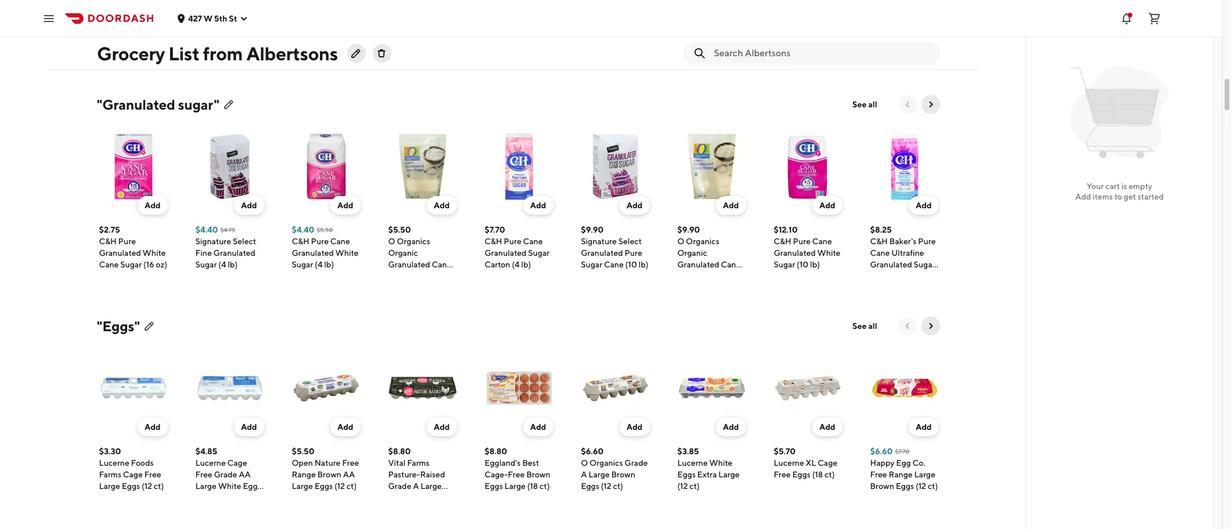 Task type: locate. For each thing, give the bounding box(es) containing it.
(4 inside 'land o'lakes unsalted butter sticks (4 ct)'
[[316, 38, 323, 48]]

farms down $3.30 at the left bottom of the page
[[99, 471, 121, 480]]

cane
[[330, 237, 350, 246], [523, 237, 543, 246], [813, 237, 832, 246], [871, 249, 890, 258], [99, 260, 119, 270], [432, 260, 452, 270], [604, 260, 624, 270], [721, 260, 741, 270]]

$8.80 inside $8.80 eggland's best cage-free brown eggs large (18 ct)
[[485, 447, 507, 457]]

1 foods from the top
[[131, 15, 154, 24]]

add up baker's
[[916, 201, 932, 210]]

1 horizontal spatial farms
[[407, 459, 430, 468]]

2 $8.80 from the left
[[485, 447, 507, 457]]

0 horizontal spatial o
[[388, 237, 395, 246]]

eggs inside $5.70 lucerne xl cage free eggs (18 ct)
[[793, 471, 811, 480]]

1 $8.80 from the left
[[388, 447, 411, 457]]

0 vertical spatial foods
[[131, 15, 154, 24]]

white
[[143, 249, 166, 258], [336, 249, 359, 258], [818, 249, 841, 258], [710, 459, 733, 468], [218, 482, 241, 492]]

2 horizontal spatial irish
[[678, 27, 693, 36]]

granulated
[[99, 249, 141, 258], [214, 249, 256, 258], [292, 249, 334, 258], [485, 249, 527, 258], [581, 249, 623, 258], [774, 249, 816, 258], [388, 260, 430, 270], [678, 260, 720, 270], [871, 260, 913, 270]]

1 (10 from the left
[[626, 260, 637, 270]]

0 vertical spatial extra
[[812, 15, 831, 24]]

organic up (64
[[678, 249, 708, 258]]

2 vertical spatial update list image
[[145, 322, 154, 331]]

all
[[869, 100, 878, 109], [869, 322, 878, 331]]

1 vertical spatial (16
[[99, 50, 110, 59]]

$2.75 c&h pure granulated white cane sugar (16 oz)
[[99, 225, 167, 270]]

$9.90
[[581, 225, 604, 235], [678, 225, 700, 235]]

$4.40 for signature
[[196, 225, 218, 235]]

Search Albertsons search field
[[714, 47, 931, 60]]

add up "$3.85 lucerne white eggs extra large (12 ct)"
[[723, 423, 739, 432]]

0 horizontal spatial grade
[[214, 471, 237, 480]]

1 horizontal spatial (16
[[143, 260, 154, 270]]

irish inside kerrygold pure irish two unsalted butter sticks (8 oz)
[[678, 27, 693, 36]]

2 see from the top
[[853, 322, 867, 331]]

(16 inside $2.75 c&h pure granulated white cane sugar (16 oz)
[[143, 260, 154, 270]]

1 vertical spatial (18
[[527, 482, 538, 492]]

1 horizontal spatial $6.60
[[871, 447, 893, 457]]

eggs inside $3.30 lucerne foods farms cage free large eggs (12 ct)
[[122, 482, 140, 492]]

$4.40 inside $4.40 $5.50 c&h pure cane granulated white sugar (4 lb)
[[292, 225, 315, 235]]

xl
[[806, 459, 817, 468]]

challenge for challenge butter unsalted european style (8 oz)
[[196, 15, 234, 24]]

3 sticks from the left
[[800, 38, 822, 48]]

add for $12.10 c&h pure cane granulated white sugar (10 lb)
[[820, 201, 836, 210]]

to
[[1115, 192, 1123, 202]]

land inside 'land o'lakes unsalted butter sticks (4 ct)'
[[292, 15, 311, 24]]

add down your
[[1076, 192, 1092, 202]]

white inside $4.40 $5.50 c&h pure cane granulated white sugar (4 lb)
[[336, 249, 359, 258]]

(18
[[813, 471, 823, 480], [527, 482, 538, 492], [196, 494, 206, 503]]

0 horizontal spatial (18
[[196, 494, 206, 503]]

pure inside $8.25 c&h baker's pure cane ultrafine granulated sugar (4 lb)
[[919, 237, 936, 246]]

empty
[[1129, 182, 1153, 191]]

ct)
[[325, 38, 335, 48], [825, 471, 835, 480], [154, 482, 164, 492], [347, 482, 357, 492], [540, 482, 550, 492], [613, 482, 623, 492], [690, 482, 700, 492], [928, 482, 938, 492], [208, 494, 218, 503], [420, 494, 431, 503]]

2 horizontal spatial update list image
[[352, 49, 361, 58]]

2 (10 from the left
[[797, 260, 809, 270]]

2 horizontal spatial (16
[[823, 38, 834, 48]]

cage
[[228, 459, 247, 468], [818, 459, 838, 468], [123, 471, 143, 480]]

all for "eggs"
[[869, 322, 878, 331]]

2 c&h from the left
[[292, 237, 310, 246]]

cane inside $9.90 signature select granulated pure sugar cane (10 lb)
[[604, 260, 624, 270]]

0 horizontal spatial $5.50
[[292, 447, 315, 457]]

0 horizontal spatial aa
[[239, 471, 251, 480]]

grocery
[[97, 42, 165, 64]]

free inside $8.80 eggland's best cage-free brown eggs large (18 ct)
[[508, 471, 525, 480]]

list
[[168, 42, 199, 64]]

(18 down $4.85
[[196, 494, 206, 503]]

next image for "granulated sugar"
[[926, 100, 936, 109]]

kerrygold inside 'kerrygold grass- fed pure irish unsalted butter (8 oz)'
[[388, 15, 425, 24]]

lucerne for $3.85
[[678, 459, 708, 468]]

$4.40 inside $4.40 $4.75 signature select fine granulated sugar (4 lb)
[[196, 225, 218, 235]]

2 challenge from the left
[[871, 15, 909, 24]]

(8 for challenge butter unsalted whipped butter (8 oz)
[[871, 50, 878, 59]]

0 horizontal spatial (16
[[99, 50, 110, 59]]

ct) inside $8.80 eggland's best cage-free brown eggs large (18 ct)
[[540, 482, 550, 492]]

1 vertical spatial see all button
[[846, 317, 885, 336]]

2 see all from the top
[[853, 322, 878, 331]]

2 horizontal spatial cage
[[818, 459, 838, 468]]

0 horizontal spatial $4.40
[[99, 3, 122, 13]]

0 horizontal spatial range
[[292, 471, 316, 480]]

$4.40 inside $4.40 $4.95 lucerne foods sweet cream butter unsalted (16 oz)
[[99, 3, 122, 13]]

$7.70 up carton at the left of the page
[[485, 225, 505, 235]]

1 vertical spatial $7.70
[[896, 449, 910, 455]]

delete list image
[[377, 49, 387, 58]]

range
[[292, 471, 316, 480], [889, 471, 913, 480]]

1 horizontal spatial land
[[581, 15, 600, 24]]

items
[[1093, 192, 1113, 202]]

0 vertical spatial (18
[[813, 471, 823, 480]]

$5.50
[[388, 225, 411, 235], [317, 227, 333, 234], [292, 447, 315, 457]]

1 $9.90 from the left
[[581, 225, 604, 235]]

1 signature from the left
[[196, 237, 231, 246]]

2 foods from the top
[[131, 459, 154, 468]]

see all button
[[846, 95, 885, 114], [846, 317, 885, 336]]

c&h inside $12.10 c&h pure cane granulated white sugar (10 lb)
[[774, 237, 792, 246]]

(4
[[316, 38, 323, 48], [219, 260, 226, 270], [315, 260, 323, 270], [512, 260, 520, 270], [871, 272, 878, 281]]

1 range from the left
[[292, 471, 316, 480]]

0 horizontal spatial select
[[233, 237, 256, 246]]

add up $4.40 $4.75 signature select fine granulated sugar (4 lb)
[[241, 201, 257, 210]]

unsalted
[[196, 27, 229, 36], [292, 27, 325, 36], [502, 27, 536, 36], [607, 27, 640, 36], [712, 27, 745, 36], [805, 27, 838, 36], [871, 27, 904, 36], [124, 38, 158, 48], [388, 38, 422, 48]]

add up $9.90 o organics organic granulated cane sugar (64 oz)
[[723, 201, 739, 210]]

$9.90 for o
[[678, 225, 700, 235]]

cage-
[[485, 471, 508, 480]]

o'lakes for butter
[[312, 15, 342, 24]]

see all button for "granulated sugar"
[[846, 95, 885, 114]]

o'lakes inside land o'lakes butter unsalted (1 lb)
[[602, 15, 632, 24]]

1 vertical spatial see
[[853, 322, 867, 331]]

1 sticks from the left
[[292, 38, 314, 48]]

foods inside $4.40 $4.95 lucerne foods sweet cream butter unsalted (16 oz)
[[131, 15, 154, 24]]

1 land from the left
[[292, 15, 311, 24]]

ct) inside $5.50 open nature free range brown aa large eggs (12 ct)
[[347, 482, 357, 492]]

2 o'lakes from the left
[[602, 15, 632, 24]]

o organics organic granulated cane sugar (32 oz) image
[[388, 132, 457, 201]]

o'lakes inside 'land o'lakes unsalted butter sticks (4 ct)'
[[312, 15, 342, 24]]

1 o'lakes from the left
[[312, 15, 342, 24]]

eggs inside $8.80 eggland's best cage-free brown eggs large (18 ct)
[[485, 482, 503, 492]]

pure inside $12.10 c&h pure cane granulated white sugar (10 lb)
[[793, 237, 811, 246]]

notification bell image
[[1120, 11, 1134, 25]]

0 vertical spatial a
[[581, 471, 587, 480]]

lucerne for $3.30
[[99, 459, 129, 468]]

oz) inside the kerrygold pure irish unsalted butter (8 oz)
[[519, 38, 531, 48]]

kerrygold
[[388, 15, 425, 24], [485, 15, 521, 24], [678, 15, 714, 24]]

$8.80 for vital
[[388, 447, 411, 457]]

carton
[[485, 260, 510, 270]]

albertsons
[[246, 42, 338, 64]]

1 horizontal spatial challenge
[[871, 15, 909, 24]]

land
[[292, 15, 311, 24], [581, 15, 600, 24]]

brown inside $5.50 open nature free range brown aa large eggs (12 ct)
[[318, 471, 342, 480]]

(8
[[254, 38, 261, 48], [449, 38, 456, 48], [510, 38, 518, 48], [727, 38, 734, 48], [871, 50, 878, 59]]

o for o organics organic granulated cane sugar (64 oz)
[[678, 237, 685, 246]]

0 vertical spatial $7.70
[[485, 225, 505, 235]]

$8.80 inside $8.80 vital farms pasture-raised grade a large eggs (12 ct)
[[388, 447, 411, 457]]

large inside $8.80 eggland's best cage-free brown eggs large (18 ct)
[[505, 482, 526, 492]]

add up nature
[[337, 423, 354, 432]]

2 sticks from the left
[[703, 38, 725, 48]]

2 horizontal spatial kerrygold
[[678, 15, 714, 24]]

o
[[388, 237, 395, 246], [678, 237, 685, 246], [581, 459, 588, 468]]

kerrygold inside the kerrygold pure irish unsalted butter (8 oz)
[[485, 15, 521, 24]]

kerrygold inside kerrygold pure irish two unsalted butter sticks (8 oz)
[[678, 15, 714, 24]]

0 horizontal spatial a
[[413, 482, 419, 492]]

2 $9.90 from the left
[[678, 225, 700, 235]]

lucerne down $3.85
[[678, 459, 708, 468]]

signature
[[196, 237, 231, 246], [581, 237, 617, 246]]

0 horizontal spatial $8.80
[[388, 447, 411, 457]]

1 horizontal spatial $5.50
[[317, 227, 333, 234]]

see for "eggs"
[[853, 322, 867, 331]]

427
[[188, 14, 202, 23]]

previous image for "eggs"
[[903, 322, 912, 331]]

$5.50 for $5.50 o organics organic granulated cane sugar (32 oz)
[[388, 225, 411, 235]]

add for $6.60 $7.70 happy egg co. free range large brown eggs (12 ct)
[[916, 423, 932, 432]]

2 aa from the left
[[343, 471, 355, 480]]

1 select from the left
[[233, 237, 256, 246]]

see all button for "eggs"
[[846, 317, 885, 336]]

0 vertical spatial (16
[[823, 38, 834, 48]]

(32
[[411, 272, 423, 281]]

eggs inside $4.85 lucerne cage free grade aa large white eggs (18 ct)
[[243, 482, 261, 492]]

0 horizontal spatial update list image
[[145, 322, 154, 331]]

0 vertical spatial see
[[853, 100, 867, 109]]

0 horizontal spatial $7.70
[[485, 225, 505, 235]]

add up $12.10 c&h pure cane granulated white sugar (10 lb)
[[820, 201, 836, 210]]

1 see all from the top
[[853, 100, 878, 109]]

1 horizontal spatial kerrygold
[[485, 15, 521, 24]]

cane inside $8.25 c&h baker's pure cane ultrafine granulated sugar (4 lb)
[[871, 249, 890, 258]]

1 kerrygold from the left
[[388, 15, 425, 24]]

add for $8.80 vital farms pasture-raised grade a large eggs (12 ct)
[[434, 423, 450, 432]]

vital farms pasture-raised grade a large eggs (12 ct) image
[[388, 354, 457, 423]]

irish inside the kerrygold pure irish unsalted butter (8 oz)
[[485, 27, 501, 36]]

range down egg
[[889, 471, 913, 480]]

1 horizontal spatial signature
[[581, 237, 617, 246]]

1 horizontal spatial $9.90
[[678, 225, 700, 235]]

kerrygold pure irish unsalted butter (8 oz)
[[485, 15, 541, 48]]

(8 for kerrygold pure irish unsalted butter (8 oz)
[[510, 38, 518, 48]]

1 horizontal spatial $7.70
[[896, 449, 910, 455]]

1 horizontal spatial extra
[[812, 15, 831, 24]]

organics for $6.60
[[590, 459, 623, 468]]

o inside $5.50 o organics organic granulated cane sugar (32 oz)
[[388, 237, 395, 246]]

see all for "granulated sugar"
[[853, 100, 878, 109]]

2 horizontal spatial (18
[[813, 471, 823, 480]]

1 horizontal spatial grade
[[388, 482, 412, 492]]

1 next image from the top
[[926, 100, 936, 109]]

2 vertical spatial (16
[[143, 260, 154, 270]]

lucerne down $5.70
[[774, 459, 805, 468]]

aa
[[239, 471, 251, 480], [343, 471, 355, 480]]

o inside $6.60 o organics grade a large brown eggs (12 ct)
[[581, 459, 588, 468]]

0 vertical spatial farms
[[407, 459, 430, 468]]

$5.50 o organics organic granulated cane sugar (32 oz)
[[388, 225, 452, 281]]

free inside $4.85 lucerne cage free grade aa large white eggs (18 ct)
[[196, 471, 212, 480]]

2 horizontal spatial $5.50
[[388, 225, 411, 235]]

add
[[1076, 192, 1092, 202], [145, 201, 161, 210], [241, 201, 257, 210], [337, 201, 354, 210], [434, 201, 450, 210], [530, 201, 546, 210], [627, 201, 643, 210], [723, 201, 739, 210], [820, 201, 836, 210], [916, 201, 932, 210], [145, 423, 161, 432], [241, 423, 257, 432], [337, 423, 354, 432], [434, 423, 450, 432], [530, 423, 546, 432], [627, 423, 643, 432], [723, 423, 739, 432], [820, 423, 836, 432], [916, 423, 932, 432]]

ct) inside $6.60 o organics grade a large brown eggs (12 ct)
[[613, 482, 623, 492]]

sticks
[[292, 38, 314, 48], [703, 38, 725, 48], [800, 38, 822, 48]]

2 all from the top
[[869, 322, 878, 331]]

ct) inside $4.85 lucerne cage free grade aa large white eggs (18 ct)
[[208, 494, 218, 503]]

2 vertical spatial grade
[[388, 482, 412, 492]]

nature
[[315, 459, 341, 468]]

add up $5.70 lucerne xl cage free eggs (18 ct)
[[820, 423, 836, 432]]

0 horizontal spatial sticks
[[292, 38, 314, 48]]

3 kerrygold from the left
[[678, 15, 714, 24]]

lucerne inside "$3.85 lucerne white eggs extra large (12 ct)"
[[678, 459, 708, 468]]

$6.60
[[581, 447, 604, 457], [871, 447, 893, 457]]

organics inside $6.60 o organics grade a large brown eggs (12 ct)
[[590, 459, 623, 468]]

2 vertical spatial (18
[[196, 494, 206, 503]]

extra down $3.85
[[698, 471, 717, 480]]

0 horizontal spatial $9.90
[[581, 225, 604, 235]]

butter
[[235, 15, 259, 24], [910, 15, 934, 24], [327, 27, 351, 36], [581, 27, 605, 36], [99, 38, 123, 48], [423, 38, 447, 48], [485, 38, 509, 48], [678, 38, 701, 48], [774, 38, 798, 48], [907, 38, 931, 48]]

$8.80
[[388, 447, 411, 457], [485, 447, 507, 457]]

1 $6.60 from the left
[[581, 447, 604, 457]]

brown inside $6.60 o organics grade a large brown eggs (12 ct)
[[612, 471, 636, 480]]

2 organic from the left
[[678, 249, 708, 258]]

1 see from the top
[[853, 100, 867, 109]]

$8.80 for eggland's
[[485, 447, 507, 457]]

see
[[853, 100, 867, 109], [853, 322, 867, 331]]

2 horizontal spatial grade
[[625, 459, 648, 468]]

2 previous image from the top
[[903, 322, 912, 331]]

co.
[[913, 459, 926, 468]]

land for land o'lakes unsalted butter sticks (4 ct)
[[292, 15, 311, 24]]

add up raised
[[434, 423, 450, 432]]

(18 down xl
[[813, 471, 823, 480]]

1 vertical spatial see all
[[853, 322, 878, 331]]

1 horizontal spatial a
[[581, 471, 587, 480]]

add up $4.40 $5.50 c&h pure cane granulated white sugar (4 lb)
[[337, 201, 354, 210]]

challenge
[[196, 15, 234, 24], [871, 15, 909, 24]]

0 vertical spatial all
[[869, 100, 878, 109]]

1 vertical spatial grade
[[214, 471, 237, 480]]

butter inside 'land o'lakes unsalted butter sticks (4 ct)'
[[327, 27, 351, 36]]

aa inside $5.50 open nature free range brown aa large eggs (12 ct)
[[343, 471, 355, 480]]

(10
[[626, 260, 637, 270], [797, 260, 809, 270]]

0 horizontal spatial land
[[292, 15, 311, 24]]

0 vertical spatial next image
[[926, 100, 936, 109]]

1 horizontal spatial $8.80
[[485, 447, 507, 457]]

update list image right "eggs"
[[145, 322, 154, 331]]

2 kerrygold from the left
[[485, 15, 521, 24]]

0 horizontal spatial o'lakes
[[312, 15, 342, 24]]

add up $5.50 o organics organic granulated cane sugar (32 oz)
[[434, 201, 450, 210]]

1 challenge from the left
[[196, 15, 234, 24]]

two
[[695, 27, 710, 36]]

add up $9.90 signature select granulated pure sugar cane (10 lb)
[[627, 201, 643, 210]]

2 signature from the left
[[581, 237, 617, 246]]

challenge for challenge butter unsalted whipped butter (8 oz)
[[871, 15, 909, 24]]

1 horizontal spatial update list image
[[224, 100, 233, 109]]

2 horizontal spatial o
[[678, 237, 685, 246]]

get
[[1124, 192, 1137, 202]]

organic up '(32'
[[388, 249, 418, 258]]

$8.80 up eggland's
[[485, 447, 507, 457]]

0 vertical spatial see all button
[[846, 95, 885, 114]]

add up $3.30 lucerne foods farms cage free large eggs (12 ct)
[[145, 423, 161, 432]]

$5.50 open nature free range brown aa large eggs (12 ct)
[[292, 447, 359, 492]]

1 horizontal spatial o'lakes
[[602, 15, 632, 24]]

(12 inside the $6.60 $7.70 happy egg co. free range large brown eggs (12 ct)
[[916, 482, 927, 492]]

see all for "eggs"
[[853, 322, 878, 331]]

farms inside $8.80 vital farms pasture-raised grade a large eggs (12 ct)
[[407, 459, 430, 468]]

2 see all button from the top
[[846, 317, 885, 336]]

grade inside $6.60 o organics grade a large brown eggs (12 ct)
[[625, 459, 648, 468]]

free
[[342, 459, 359, 468], [144, 471, 161, 480], [196, 471, 212, 480], [508, 471, 525, 480], [774, 471, 791, 480], [871, 471, 888, 480]]

2 next image from the top
[[926, 322, 936, 331]]

add up $2.75 c&h pure granulated white cane sugar (16 oz)
[[145, 201, 161, 210]]

cage inside $4.85 lucerne cage free grade aa large white eggs (18 ct)
[[228, 459, 247, 468]]

next image for "eggs"
[[926, 322, 936, 331]]

4 c&h from the left
[[774, 237, 792, 246]]

oz) inside $4.40 $4.95 lucerne foods sweet cream butter unsalted (16 oz)
[[112, 50, 123, 59]]

add up $7.70 c&h pure cane granulated sugar carton (4 lb)
[[530, 201, 546, 210]]

0 vertical spatial update list image
[[352, 49, 361, 58]]

3 irish from the left
[[678, 27, 693, 36]]

next image
[[926, 100, 936, 109], [926, 322, 936, 331]]

(16
[[823, 38, 834, 48], [99, 50, 110, 59], [143, 260, 154, 270]]

extra
[[812, 15, 831, 24], [698, 471, 717, 480]]

2 irish from the left
[[485, 27, 501, 36]]

foods
[[131, 15, 154, 24], [131, 459, 154, 468]]

previous image
[[903, 100, 912, 109], [903, 322, 912, 331]]

0 horizontal spatial signature
[[196, 237, 231, 246]]

add for $9.90 signature select granulated pure sugar cane (10 lb)
[[627, 201, 643, 210]]

$8.80 up vital
[[388, 447, 411, 457]]

signature select granulated pure sugar cane (10 lb) image
[[581, 132, 650, 201]]

free inside $5.70 lucerne xl cage free eggs (18 ct)
[[774, 471, 791, 480]]

add up best
[[530, 423, 546, 432]]

0 horizontal spatial farms
[[99, 471, 121, 480]]

1 all from the top
[[869, 100, 878, 109]]

0 horizontal spatial $6.60
[[581, 447, 604, 457]]

2 horizontal spatial organics
[[686, 237, 720, 246]]

2 range from the left
[[889, 471, 913, 480]]

1 vertical spatial previous image
[[903, 322, 912, 331]]

1 aa from the left
[[239, 471, 251, 480]]

0 horizontal spatial (10
[[626, 260, 637, 270]]

extra right "tillamook"
[[812, 15, 831, 24]]

$4.85 lucerne cage free grade aa large white eggs (18 ct)
[[196, 447, 261, 503]]

1 horizontal spatial o
[[581, 459, 588, 468]]

baker's
[[890, 237, 917, 246]]

add up co.
[[916, 423, 932, 432]]

(18 down best
[[527, 482, 538, 492]]

1 vertical spatial update list image
[[224, 100, 233, 109]]

add for $3.30 lucerne foods farms cage free large eggs (12 ct)
[[145, 423, 161, 432]]

1 vertical spatial all
[[869, 322, 878, 331]]

update list image left delete list icon
[[352, 49, 361, 58]]

$7.70 inside the $6.60 $7.70 happy egg co. free range large brown eggs (12 ct)
[[896, 449, 910, 455]]

add up $6.60 o organics grade a large brown eggs (12 ct)
[[627, 423, 643, 432]]

5 c&h from the left
[[871, 237, 888, 246]]

0 horizontal spatial organic
[[388, 249, 418, 258]]

add for $7.70 c&h pure cane granulated sugar carton (4 lb)
[[530, 201, 546, 210]]

c&h
[[99, 237, 117, 246], [292, 237, 310, 246], [485, 237, 502, 246], [774, 237, 792, 246], [871, 237, 888, 246]]

$8.80 vital farms pasture-raised grade a large eggs (12 ct)
[[388, 447, 445, 503]]

1 horizontal spatial select
[[619, 237, 642, 246]]

challenge butter unsalted whipped butter (8 oz)
[[871, 15, 934, 59]]

0 horizontal spatial cage
[[123, 471, 143, 480]]

irish for kerrygold pure irish unsalted butter (8 oz)
[[485, 27, 501, 36]]

1 vertical spatial next image
[[926, 322, 936, 331]]

0 horizontal spatial kerrygold
[[388, 15, 425, 24]]

cane inside $9.90 o organics organic granulated cane sugar (64 oz)
[[721, 260, 741, 270]]

0 horizontal spatial challenge
[[196, 15, 234, 24]]

farms up raised
[[407, 459, 430, 468]]

butter inside land o'lakes butter unsalted (1 lb)
[[581, 27, 605, 36]]

1 vertical spatial extra
[[698, 471, 717, 480]]

happy egg co. free range large brown eggs (12 ct) image
[[871, 354, 939, 423]]

previous image for "granulated sugar"
[[903, 100, 912, 109]]

lb) inside land o'lakes butter unsalted (1 lb)
[[581, 38, 591, 48]]

cage inside $3.30 lucerne foods farms cage free large eggs (12 ct)
[[123, 471, 143, 480]]

update list image for "eggs"
[[145, 322, 154, 331]]

range down open
[[292, 471, 316, 480]]

$6.60 inside the $6.60 $7.70 happy egg co. free range large brown eggs (12 ct)
[[871, 447, 893, 457]]

see for "granulated sugar"
[[853, 100, 867, 109]]

kerrygold pure irish two unsalted butter sticks (8 oz)
[[678, 15, 745, 59]]

lucerne inside $4.40 $4.95 lucerne foods sweet cream butter unsalted (16 oz)
[[99, 15, 129, 24]]

2 land from the left
[[581, 15, 600, 24]]

1 previous image from the top
[[903, 100, 912, 109]]

lucerne up 'sweet'
[[99, 15, 129, 24]]

2 horizontal spatial sticks
[[800, 38, 822, 48]]

creamy
[[774, 27, 803, 36]]

a
[[581, 471, 587, 480], [413, 482, 419, 492]]

"eggs"
[[97, 318, 140, 335]]

sugar inside $8.25 c&h baker's pure cane ultrafine granulated sugar (4 lb)
[[914, 260, 936, 270]]

pure inside 'kerrygold grass- fed pure irish unsalted butter (8 oz)'
[[404, 27, 422, 36]]

1 horizontal spatial cage
[[228, 459, 247, 468]]

lucerne down $4.85
[[196, 459, 226, 468]]

organic for $5.50
[[388, 249, 418, 258]]

1 vertical spatial farms
[[99, 471, 121, 480]]

see all
[[853, 100, 878, 109], [853, 322, 878, 331]]

large inside $3.30 lucerne foods farms cage free large eggs (12 ct)
[[99, 482, 120, 492]]

1 horizontal spatial organics
[[590, 459, 623, 468]]

0 vertical spatial grade
[[625, 459, 648, 468]]

update list image right sugar"
[[224, 100, 233, 109]]

select
[[233, 237, 256, 246], [619, 237, 642, 246]]

1 c&h from the left
[[99, 237, 117, 246]]

0 horizontal spatial extra
[[698, 471, 717, 480]]

$7.70 up egg
[[896, 449, 910, 455]]

sticks inside the tillamook extra creamy unsalted butter sticks (16 oz)
[[800, 38, 822, 48]]

1 irish from the left
[[424, 27, 439, 36]]

0 vertical spatial previous image
[[903, 100, 912, 109]]

0 vertical spatial see all
[[853, 100, 878, 109]]

0 horizontal spatial irish
[[424, 27, 439, 36]]

lucerne for $5.70
[[774, 459, 805, 468]]

c&h for c&h pure granulated white cane sugar (16 oz)
[[99, 237, 117, 246]]

$9.90 o organics organic granulated cane sugar (64 oz)
[[678, 225, 741, 281]]

3 c&h from the left
[[485, 237, 502, 246]]

1 horizontal spatial aa
[[343, 471, 355, 480]]

$5.50 inside $5.50 open nature free range brown aa large eggs (12 ct)
[[292, 447, 315, 457]]

1 horizontal spatial $4.40
[[196, 225, 218, 235]]

o organics grade a large brown eggs (12 ct) image
[[581, 354, 650, 423]]

add for $8.25 c&h baker's pure cane ultrafine granulated sugar (4 lb)
[[916, 201, 932, 210]]

1 horizontal spatial irish
[[485, 27, 501, 36]]

oz) inside kerrygold pure irish two unsalted butter sticks (8 oz)
[[678, 50, 689, 59]]

$7.70 c&h pure cane granulated sugar carton (4 lb)
[[485, 225, 550, 270]]

$4.40 for lucerne
[[99, 3, 122, 13]]

unsalted inside challenge butter unsalted european style (8 oz)
[[196, 27, 229, 36]]

1 horizontal spatial range
[[889, 471, 913, 480]]

2 select from the left
[[619, 237, 642, 246]]

o'lakes
[[312, 15, 342, 24], [602, 15, 632, 24]]

add for $5.50 o organics organic granulated cane sugar (32 oz)
[[434, 201, 450, 210]]

1 organic from the left
[[388, 249, 418, 258]]

extra inside "$3.85 lucerne white eggs extra large (12 ct)"
[[698, 471, 717, 480]]

cane inside $5.50 o organics organic granulated cane sugar (32 oz)
[[432, 260, 452, 270]]

eggs inside $5.50 open nature free range brown aa large eggs (12 ct)
[[315, 482, 333, 492]]

1 see all button from the top
[[846, 95, 885, 114]]

(8 inside kerrygold pure irish two unsalted butter sticks (8 oz)
[[727, 38, 734, 48]]

1 horizontal spatial sticks
[[703, 38, 725, 48]]

(64
[[701, 272, 713, 281]]

o inside $9.90 o organics organic granulated cane sugar (64 oz)
[[678, 237, 685, 246]]

$4.75
[[220, 227, 235, 234]]

lucerne down $3.30 at the left bottom of the page
[[99, 459, 129, 468]]

sugar inside $7.70 c&h pure cane granulated sugar carton (4 lb)
[[528, 249, 550, 258]]

c&h inside $7.70 c&h pure cane granulated sugar carton (4 lb)
[[485, 237, 502, 246]]

0 horizontal spatial organics
[[397, 237, 430, 246]]

white inside $2.75 c&h pure granulated white cane sugar (16 oz)
[[143, 249, 166, 258]]

add up $4.85 lucerne cage free grade aa large white eggs (18 ct)
[[241, 423, 257, 432]]

1 vertical spatial foods
[[131, 459, 154, 468]]

oz) inside 'kerrygold grass- fed pure irish unsalted butter (8 oz)'
[[388, 50, 400, 59]]

(12
[[142, 482, 152, 492], [335, 482, 345, 492], [601, 482, 612, 492], [678, 482, 688, 492], [916, 482, 927, 492], [408, 494, 419, 503]]

2 $6.60 from the left
[[871, 447, 893, 457]]

1 horizontal spatial (18
[[527, 482, 538, 492]]

update list image
[[352, 49, 361, 58], [224, 100, 233, 109], [145, 322, 154, 331]]

empty retail cart image
[[1066, 58, 1175, 167]]

1 horizontal spatial (10
[[797, 260, 809, 270]]

free inside $5.50 open nature free range brown aa large eggs (12 ct)
[[342, 459, 359, 468]]

427 w 5th st button
[[177, 14, 249, 23]]

pure inside the kerrygold pure irish unsalted butter (8 oz)
[[523, 15, 541, 24]]

1 horizontal spatial organic
[[678, 249, 708, 258]]



Task type: describe. For each thing, give the bounding box(es) containing it.
sugar inside $9.90 o organics organic granulated cane sugar (64 oz)
[[678, 272, 699, 281]]

sugar"
[[178, 96, 219, 113]]

o'lakes for unsalted
[[602, 15, 632, 24]]

add for $4.40 $5.50 c&h pure cane granulated white sugar (4 lb)
[[337, 201, 354, 210]]

oz) inside 'challenge butter unsalted whipped butter (8 oz)'
[[880, 50, 891, 59]]

$3.30
[[99, 447, 121, 457]]

w
[[204, 14, 213, 23]]

$6.60 $7.70 happy egg co. free range large brown eggs (12 ct)
[[871, 447, 938, 492]]

challenge butter unsalted european style (8 oz)
[[196, 15, 261, 59]]

started
[[1138, 192, 1164, 202]]

lb) inside $7.70 c&h pure cane granulated sugar carton (4 lb)
[[521, 260, 531, 270]]

free inside $3.30 lucerne foods farms cage free large eggs (12 ct)
[[144, 471, 161, 480]]

add inside your cart is empty add items to get started
[[1076, 192, 1092, 202]]

(8 for challenge butter unsalted european style (8 oz)
[[254, 38, 261, 48]]

granulated inside $4.40 $4.75 signature select fine granulated sugar (4 lb)
[[214, 249, 256, 258]]

add for $5.70 lucerne xl cage free eggs (18 ct)
[[820, 423, 836, 432]]

(1
[[642, 27, 648, 36]]

land o'lakes unsalted butter sticks (4 ct)
[[292, 15, 351, 48]]

organic for $9.90
[[678, 249, 708, 258]]

range inside $5.50 open nature free range brown aa large eggs (12 ct)
[[292, 471, 316, 480]]

(12 inside $3.30 lucerne foods farms cage free large eggs (12 ct)
[[142, 482, 152, 492]]

sugar inside $12.10 c&h pure cane granulated white sugar (10 lb)
[[774, 260, 796, 270]]

c&h baker's pure cane ultrafine granulated sugar (4 lb) image
[[871, 132, 939, 201]]

$8.25
[[871, 225, 892, 235]]

(18 inside $4.85 lucerne cage free grade aa large white eggs (18 ct)
[[196, 494, 206, 503]]

add for $4.40 $4.75 signature select fine granulated sugar (4 lb)
[[241, 201, 257, 210]]

european
[[196, 38, 232, 48]]

your
[[1087, 182, 1104, 191]]

$4.95
[[124, 5, 140, 12]]

oz) inside $9.90 o organics organic granulated cane sugar (64 oz)
[[715, 272, 726, 281]]

unsalted inside $4.40 $4.95 lucerne foods sweet cream butter unsalted (16 oz)
[[124, 38, 158, 48]]

(10 for cane
[[626, 260, 637, 270]]

fed
[[388, 27, 403, 36]]

tillamook
[[774, 15, 810, 24]]

open nature free range brown aa large eggs (12 ct) image
[[292, 354, 361, 423]]

butter inside the tillamook extra creamy unsalted butter sticks (16 oz)
[[774, 38, 798, 48]]

sugar inside $5.50 o organics organic granulated cane sugar (32 oz)
[[388, 272, 410, 281]]

unsalted inside the kerrygold pure irish unsalted butter (8 oz)
[[502, 27, 536, 36]]

cart
[[1106, 182, 1120, 191]]

cane inside $7.70 c&h pure cane granulated sugar carton (4 lb)
[[523, 237, 543, 246]]

c&h pure cane granulated sugar carton (4 lb) image
[[485, 132, 553, 201]]

o for o organics organic granulated cane sugar (32 oz)
[[388, 237, 395, 246]]

$6.60 for organics
[[581, 447, 604, 457]]

st
[[229, 14, 237, 23]]

ct) inside 'land o'lakes unsalted butter sticks (4 ct)'
[[325, 38, 335, 48]]

lucerne foods farms cage free large eggs (12 ct) image
[[99, 354, 168, 423]]

(12 inside $8.80 vital farms pasture-raised grade a large eggs (12 ct)
[[408, 494, 419, 503]]

cream
[[124, 27, 149, 36]]

(12 inside "$3.85 lucerne white eggs extra large (12 ct)"
[[678, 482, 688, 492]]

from
[[203, 42, 243, 64]]

add for $6.60 o organics grade a large brown eggs (12 ct)
[[627, 423, 643, 432]]

$6.60 for happy
[[871, 447, 893, 457]]

$12.10
[[774, 225, 798, 235]]

(18 inside $5.70 lucerne xl cage free eggs (18 ct)
[[813, 471, 823, 480]]

o organics organic granulated cane sugar (64 oz) image
[[678, 132, 746, 201]]

large inside $5.50 open nature free range brown aa large eggs (12 ct)
[[292, 482, 313, 492]]

granulated inside $4.40 $5.50 c&h pure cane granulated white sugar (4 lb)
[[292, 249, 334, 258]]

kerrygold for unsalted
[[485, 15, 521, 24]]

butter inside challenge butter unsalted european style (8 oz)
[[235, 15, 259, 24]]

sweet
[[99, 27, 122, 36]]

grocery list from albertsons
[[97, 42, 338, 64]]

c&h pure cane granulated white sugar (4 lb) image
[[292, 132, 361, 201]]

$5.70 lucerne xl cage free eggs (18 ct)
[[774, 447, 838, 480]]

butter inside the kerrygold pure irish unsalted butter (8 oz)
[[485, 38, 509, 48]]

$6.60 o organics grade a large brown eggs (12 ct)
[[581, 447, 648, 492]]

is
[[1122, 182, 1128, 191]]

sticks inside 'land o'lakes unsalted butter sticks (4 ct)'
[[292, 38, 314, 48]]

$4.40 for c&h
[[292, 225, 315, 235]]

brown inside $8.80 eggland's best cage-free brown eggs large (18 ct)
[[527, 471, 551, 480]]

c&h pure cane granulated white sugar (10 lb) image
[[774, 132, 843, 201]]

granulated inside $12.10 c&h pure cane granulated white sugar (10 lb)
[[774, 249, 816, 258]]

c&h inside $4.40 $5.50 c&h pure cane granulated white sugar (4 lb)
[[292, 237, 310, 246]]

$3.30 lucerne foods farms cage free large eggs (12 ct)
[[99, 447, 164, 492]]

brown inside the $6.60 $7.70 happy egg co. free range large brown eggs (12 ct)
[[871, 482, 895, 492]]

ct) inside $5.70 lucerne xl cage free eggs (18 ct)
[[825, 471, 835, 480]]

large inside $8.80 vital farms pasture-raised grade a large eggs (12 ct)
[[421, 482, 442, 492]]

add for $8.80 eggland's best cage-free brown eggs large (18 ct)
[[530, 423, 546, 432]]

$5.50 inside $4.40 $5.50 c&h pure cane granulated white sugar (4 lb)
[[317, 227, 333, 234]]

ct) inside "$3.85 lucerne white eggs extra large (12 ct)"
[[690, 482, 700, 492]]

free inside the $6.60 $7.70 happy egg co. free range large brown eggs (12 ct)
[[871, 471, 888, 480]]

your cart is empty add items to get started
[[1076, 182, 1164, 202]]

$9.90 signature select granulated pure sugar cane (10 lb)
[[581, 225, 649, 270]]

cane inside $2.75 c&h pure granulated white cane sugar (16 oz)
[[99, 260, 119, 270]]

best
[[523, 459, 539, 468]]

kerrygold grass- fed pure irish unsalted butter (8 oz)
[[388, 15, 456, 59]]

lucerne cage free grade aa large white eggs (18 ct) image
[[196, 354, 264, 423]]

$8.25 c&h baker's pure cane ultrafine granulated sugar (4 lb)
[[871, 225, 936, 281]]

(4 inside $8.25 c&h baker's pure cane ultrafine granulated sugar (4 lb)
[[871, 272, 878, 281]]

aa inside $4.85 lucerne cage free grade aa large white eggs (18 ct)
[[239, 471, 251, 480]]

vital
[[388, 459, 406, 468]]

happy
[[871, 459, 895, 468]]

extra inside the tillamook extra creamy unsalted butter sticks (16 oz)
[[812, 15, 831, 24]]

egg
[[897, 459, 911, 468]]

organics for $9.90
[[686, 237, 720, 246]]

land o'lakes butter unsalted (1 lb)
[[581, 15, 648, 48]]

$3.85
[[678, 447, 699, 457]]

granulated inside $7.70 c&h pure cane granulated sugar carton (4 lb)
[[485, 249, 527, 258]]

cane inside $12.10 c&h pure cane granulated white sugar (10 lb)
[[813, 237, 832, 246]]

$9.90 for signature
[[581, 225, 604, 235]]

unsalted inside kerrygold pure irish two unsalted butter sticks (8 oz)
[[712, 27, 745, 36]]

pure inside $9.90 signature select granulated pure sugar cane (10 lb)
[[625, 249, 643, 258]]

sticks inside kerrygold pure irish two unsalted butter sticks (8 oz)
[[703, 38, 725, 48]]

signature inside $9.90 signature select granulated pure sugar cane (10 lb)
[[581, 237, 617, 246]]

(4 inside $4.40 $4.75 signature select fine granulated sugar (4 lb)
[[219, 260, 226, 270]]

5th
[[214, 14, 227, 23]]

eggland's best cage-free brown eggs large (18 ct) image
[[485, 354, 553, 423]]

update list image for "granulated sugar"
[[224, 100, 233, 109]]

add for $9.90 o organics organic granulated cane sugar (64 oz)
[[723, 201, 739, 210]]

sugar inside $9.90 signature select granulated pure sugar cane (10 lb)
[[581, 260, 603, 270]]

pasture-
[[388, 471, 420, 480]]

(16 inside the tillamook extra creamy unsalted butter sticks (16 oz)
[[823, 38, 834, 48]]

white inside "$3.85 lucerne white eggs extra large (12 ct)"
[[710, 459, 733, 468]]

ct) inside the $6.60 $7.70 happy egg co. free range large brown eggs (12 ct)
[[928, 482, 938, 492]]

granulated inside $5.50 o organics organic granulated cane sugar (32 oz)
[[388, 260, 430, 270]]

add for $3.85 lucerne white eggs extra large (12 ct)
[[723, 423, 739, 432]]

eggland's
[[485, 459, 521, 468]]

raised
[[420, 471, 445, 480]]

lb) inside $9.90 signature select granulated pure sugar cane (10 lb)
[[639, 260, 649, 270]]

a inside $8.80 vital farms pasture-raised grade a large eggs (12 ct)
[[413, 482, 419, 492]]

fine
[[196, 249, 212, 258]]

large inside $6.60 o organics grade a large brown eggs (12 ct)
[[589, 471, 610, 480]]

c&h for c&h baker's pure cane ultrafine granulated sugar (4 lb)
[[871, 237, 888, 246]]

lucerne for $4.85
[[196, 459, 226, 468]]

large inside $4.85 lucerne cage free grade aa large white eggs (18 ct)
[[196, 482, 217, 492]]

ct) inside $3.30 lucerne foods farms cage free large eggs (12 ct)
[[154, 482, 164, 492]]

unsalted inside the tillamook extra creamy unsalted butter sticks (16 oz)
[[805, 27, 838, 36]]

kerrygold for two
[[678, 15, 714, 24]]

c&h for c&h pure cane granulated white sugar (10 lb)
[[774, 237, 792, 246]]

(12 inside $6.60 o organics grade a large brown eggs (12 ct)
[[601, 482, 612, 492]]

organics for $5.50
[[397, 237, 430, 246]]

$8.80 eggland's best cage-free brown eggs large (18 ct)
[[485, 447, 551, 492]]

unsalted inside 'challenge butter unsalted whipped butter (8 oz)'
[[871, 27, 904, 36]]

whipped
[[871, 38, 906, 48]]

select inside $9.90 signature select granulated pure sugar cane (10 lb)
[[619, 237, 642, 246]]

signature select fine granulated sugar (4 lb) image
[[196, 132, 264, 201]]

$4.40 $4.95 lucerne foods sweet cream butter unsalted (16 oz)
[[99, 3, 158, 59]]

eggs inside $6.60 o organics grade a large brown eggs (12 ct)
[[581, 482, 600, 492]]

eggs inside the $6.60 $7.70 happy egg co. free range large brown eggs (12 ct)
[[896, 482, 915, 492]]

kerrygold for pure
[[388, 15, 425, 24]]

add for $4.85 lucerne cage free grade aa large white eggs (18 ct)
[[241, 423, 257, 432]]

all for "granulated sugar"
[[869, 100, 878, 109]]

$5.50 for $5.50 open nature free range brown aa large eggs (12 ct)
[[292, 447, 315, 457]]

427 w 5th st
[[188, 14, 237, 23]]

$4.40 $4.75 signature select fine granulated sugar (4 lb)
[[196, 225, 256, 270]]

pure inside $2.75 c&h pure granulated white cane sugar (16 oz)
[[118, 237, 136, 246]]

c&h for c&h pure cane granulated sugar carton (4 lb)
[[485, 237, 502, 246]]

land for land o'lakes butter unsalted (1 lb)
[[581, 15, 600, 24]]

style
[[233, 38, 252, 48]]

lucerne xl cage free eggs (18 ct) image
[[774, 354, 843, 423]]

$2.75
[[99, 225, 120, 235]]

irish for kerrygold pure irish two unsalted butter sticks (8 oz)
[[678, 27, 693, 36]]

(16 inside $4.40 $4.95 lucerne foods sweet cream butter unsalted (16 oz)
[[99, 50, 110, 59]]

$5.70
[[774, 447, 796, 457]]

granulated inside $9.90 signature select granulated pure sugar cane (10 lb)
[[581, 249, 623, 258]]

$7.70 inside $7.70 c&h pure cane granulated sugar carton (4 lb)
[[485, 225, 505, 235]]

0 items, open order cart image
[[1148, 11, 1162, 25]]

"granulated
[[97, 96, 175, 113]]

$12.10 c&h pure cane granulated white sugar (10 lb)
[[774, 225, 841, 270]]

o for o organics grade a large brown eggs (12 ct)
[[581, 459, 588, 468]]

(10 for sugar
[[797, 260, 809, 270]]

add for $2.75 c&h pure granulated white cane sugar (16 oz)
[[145, 201, 161, 210]]

oz) inside challenge butter unsalted european style (8 oz)
[[196, 50, 207, 59]]

grass-
[[426, 15, 451, 24]]

tillamook extra creamy unsalted butter sticks (16 oz)
[[774, 15, 838, 59]]

ct) inside $8.80 vital farms pasture-raised grade a large eggs (12 ct)
[[420, 494, 431, 503]]

"granulated sugar"
[[97, 96, 219, 113]]

open menu image
[[42, 11, 56, 25]]

butter inside 'kerrygold grass- fed pure irish unsalted butter (8 oz)'
[[423, 38, 447, 48]]

cane inside $4.40 $5.50 c&h pure cane granulated white sugar (4 lb)
[[330, 237, 350, 246]]

c&h pure granulated white cane sugar (16 oz) image
[[99, 132, 168, 201]]

oz) inside $5.50 o organics organic granulated cane sugar (32 oz)
[[425, 272, 436, 281]]

foods inside $3.30 lucerne foods farms cage free large eggs (12 ct)
[[131, 459, 154, 468]]

lucerne white eggs extra large (12 ct) image
[[678, 354, 746, 423]]

lb) inside $8.25 c&h baker's pure cane ultrafine granulated sugar (4 lb)
[[880, 272, 890, 281]]

add for $5.50 open nature free range brown aa large eggs (12 ct)
[[337, 423, 354, 432]]

white inside $12.10 c&h pure cane granulated white sugar (10 lb)
[[818, 249, 841, 258]]

oz) inside $2.75 c&h pure granulated white cane sugar (16 oz)
[[156, 260, 167, 270]]

$4.40 $5.50 c&h pure cane granulated white sugar (4 lb)
[[292, 225, 359, 270]]

sugar inside $2.75 c&h pure granulated white cane sugar (16 oz)
[[120, 260, 142, 270]]

ultrafine
[[892, 249, 925, 258]]

pure inside kerrygold pure irish two unsalted butter sticks (8 oz)
[[716, 15, 733, 24]]

pure inside $7.70 c&h pure cane granulated sugar carton (4 lb)
[[504, 237, 522, 246]]

granulated inside $8.25 c&h baker's pure cane ultrafine granulated sugar (4 lb)
[[871, 260, 913, 270]]

open
[[292, 459, 313, 468]]

$3.85 lucerne white eggs extra large (12 ct)
[[678, 447, 740, 492]]

$4.85
[[196, 447, 217, 457]]



Task type: vqa. For each thing, say whether or not it's contained in the screenshot.
Large
yes



